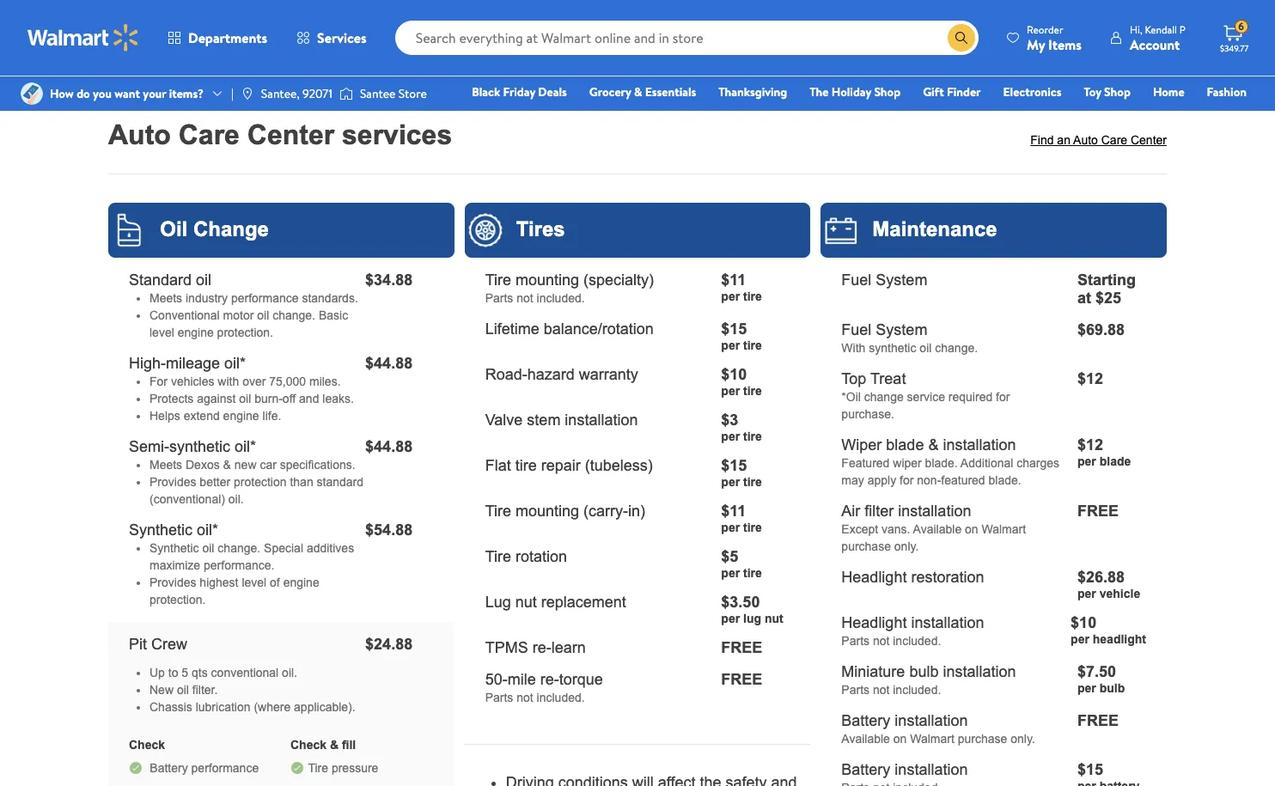 Task type: describe. For each thing, give the bounding box(es) containing it.
items?
[[169, 85, 204, 102]]

holiday
[[832, 83, 872, 101]]

$349.77
[[1221, 42, 1249, 54]]

items
[[1049, 35, 1082, 54]]

thanksgiving
[[719, 83, 788, 101]]

home
[[1153, 83, 1185, 101]]

santee
[[360, 85, 396, 102]]

services button
[[282, 17, 381, 58]]

departments button
[[153, 17, 282, 58]]

store
[[399, 85, 427, 102]]

santee,
[[261, 85, 300, 102]]

grocery & essentials
[[590, 83, 697, 101]]

departments
[[188, 28, 267, 47]]

|
[[231, 85, 234, 102]]

Walmart Site-Wide search field
[[395, 21, 979, 55]]

my
[[1027, 35, 1046, 54]]

santee, 92071
[[261, 85, 333, 102]]

santee store
[[360, 85, 427, 102]]

your
[[143, 85, 166, 102]]

finder
[[947, 83, 981, 101]]

reorder
[[1027, 22, 1064, 37]]

one debit link
[[1108, 107, 1181, 126]]

want
[[115, 85, 140, 102]]

one debit
[[1116, 107, 1174, 125]]

2 shop from the left
[[1105, 83, 1131, 101]]

1 shop from the left
[[875, 83, 901, 101]]

friday
[[503, 83, 536, 101]]

6
[[1239, 19, 1245, 34]]

hi, kendall p account
[[1130, 22, 1186, 54]]

p
[[1180, 22, 1186, 37]]

gift
[[923, 83, 944, 101]]

registry link
[[1042, 107, 1101, 126]]

do
[[77, 85, 90, 102]]

toy
[[1084, 83, 1102, 101]]

 image for santee, 92071
[[241, 87, 254, 101]]

how do you want your items?
[[50, 85, 204, 102]]

the
[[810, 83, 829, 101]]

fashion registry
[[1049, 83, 1247, 125]]

&
[[634, 83, 643, 101]]

electronics link
[[996, 83, 1070, 101]]

Search search field
[[395, 21, 979, 55]]



Task type: locate. For each thing, give the bounding box(es) containing it.
deals
[[538, 83, 567, 101]]

 image right | on the left of page
[[241, 87, 254, 101]]

shop right toy
[[1105, 83, 1131, 101]]

grocery
[[590, 83, 631, 101]]

gift finder
[[923, 83, 981, 101]]

fashion link
[[1200, 83, 1255, 101]]

92071
[[303, 85, 333, 102]]

2 horizontal spatial  image
[[339, 85, 353, 102]]

gift finder link
[[916, 83, 989, 101]]

kendall
[[1145, 22, 1178, 37]]

home link
[[1146, 83, 1193, 101]]

walmart image
[[28, 24, 139, 52]]

toy shop link
[[1077, 83, 1139, 101]]

search icon image
[[955, 31, 969, 45]]

debit
[[1144, 107, 1174, 125]]

hi,
[[1130, 22, 1143, 37]]

the holiday shop link
[[802, 83, 909, 101]]

1 horizontal spatial shop
[[1105, 83, 1131, 101]]

0 horizontal spatial  image
[[21, 83, 43, 105]]

toy shop
[[1084, 83, 1131, 101]]

0 horizontal spatial shop
[[875, 83, 901, 101]]

electronics
[[1004, 83, 1062, 101]]

 image
[[21, 83, 43, 105], [339, 85, 353, 102], [241, 87, 254, 101]]

 image for santee store
[[339, 85, 353, 102]]

thanksgiving link
[[711, 83, 795, 101]]

essentials
[[645, 83, 697, 101]]

fashion
[[1207, 83, 1247, 101]]

account
[[1130, 35, 1180, 54]]

walmart+ link
[[1188, 107, 1255, 126]]

 image left how
[[21, 83, 43, 105]]

 image right 92071 at top left
[[339, 85, 353, 102]]

the holiday shop
[[810, 83, 901, 101]]

free tire repair & warranty image
[[122, 0, 1154, 50]]

black friday deals
[[472, 83, 567, 101]]

reorder my items
[[1027, 22, 1082, 54]]

one
[[1116, 107, 1141, 125]]

shop right holiday
[[875, 83, 901, 101]]

how
[[50, 85, 74, 102]]

black friday deals link
[[464, 83, 575, 101]]

 image for how do you want your items?
[[21, 83, 43, 105]]

you
[[93, 85, 112, 102]]

grocery & essentials link
[[582, 83, 704, 101]]

walmart+
[[1196, 107, 1247, 125]]

6 $349.77
[[1221, 19, 1249, 54]]

1 horizontal spatial  image
[[241, 87, 254, 101]]

shop
[[875, 83, 901, 101], [1105, 83, 1131, 101]]

services
[[317, 28, 367, 47]]

registry
[[1049, 107, 1093, 125]]

black
[[472, 83, 500, 101]]



Task type: vqa. For each thing, say whether or not it's contained in the screenshot.
Walmart+ LINK
yes



